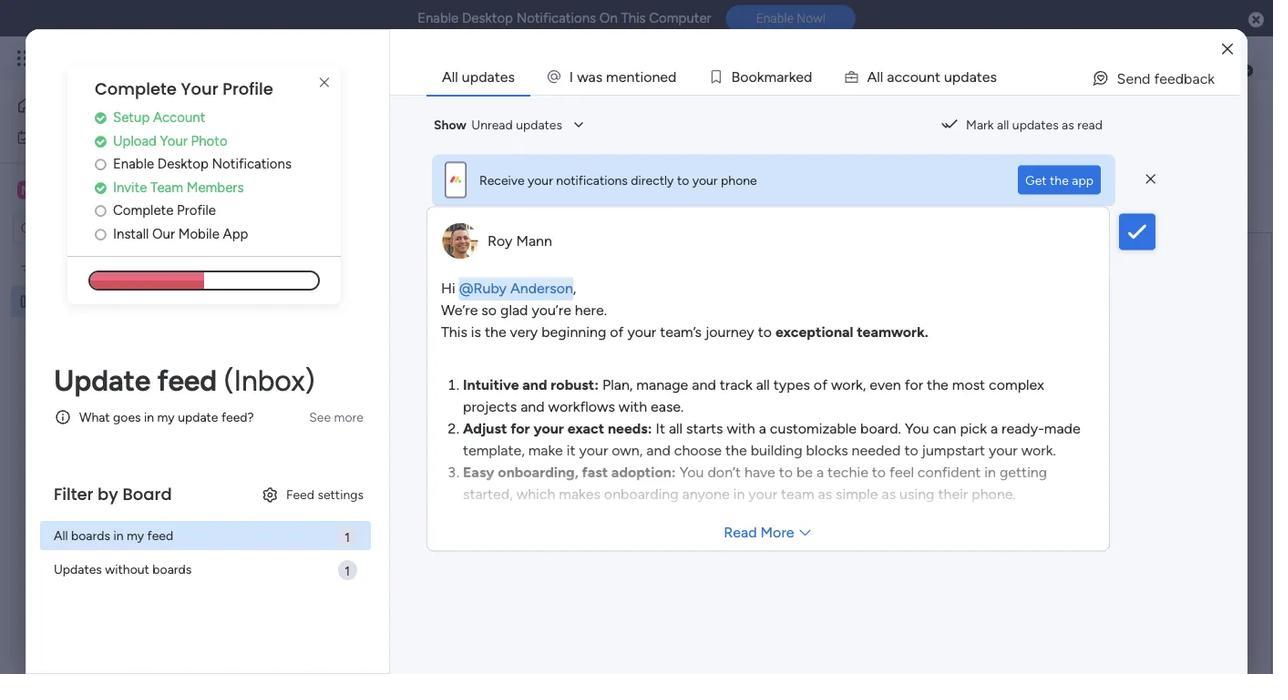 Task type: locate. For each thing, give the bounding box(es) containing it.
more
[[334, 410, 364, 425]]

if
[[598, 358, 606, 375]]

1 horizontal spatial by
[[427, 193, 443, 211]]

1 horizontal spatial this
[[621, 10, 646, 26]]

o right the w
[[644, 68, 652, 85]]

home
[[42, 98, 77, 114]]

0 horizontal spatial with
[[619, 399, 648, 416]]

0 horizontal spatial have
[[702, 394, 733, 412]]

of inside plan, manage and track all types of work, even for the most complex projects and workflows with ease.
[[814, 377, 828, 394]]

my
[[157, 410, 175, 425], [127, 528, 144, 544]]

4 o from the left
[[911, 68, 919, 85]]

1 vertical spatial boards
[[153, 562, 192, 578]]

2 horizontal spatial updates
[[1013, 117, 1059, 133]]

updates right unread
[[516, 117, 563, 133]]

t
[[635, 68, 641, 85], [936, 68, 941, 85], [977, 68, 983, 85]]

1 check circle image from the top
[[95, 111, 107, 125]]

and down it
[[647, 442, 671, 460]]

check circle image
[[95, 111, 107, 125], [95, 134, 107, 148], [95, 181, 107, 195]]

0 horizontal spatial notifications
[[212, 156, 292, 172]]

first board
[[43, 263, 104, 279]]

workspace selection element
[[17, 179, 152, 203]]

2 m from the left
[[765, 68, 777, 85]]

1 vertical spatial my
[[127, 528, 144, 544]]

2 s from the left
[[991, 68, 998, 85]]

1
[[345, 530, 350, 545], [345, 563, 350, 579]]

check circle image left invite
[[95, 181, 107, 195]]

workspace image
[[17, 180, 36, 200]]

4 e from the left
[[983, 68, 991, 85]]

3 check circle image from the top
[[95, 181, 107, 195]]

can up 'jumpstart'
[[934, 420, 957, 438]]

0 horizontal spatial this
[[441, 324, 468, 341]]

enable left the now!
[[757, 11, 794, 26]]

complete for complete your profile
[[95, 78, 177, 101]]

monday
[[81, 48, 144, 68]]

s right p
[[991, 68, 998, 85]]

all boards in my feed
[[54, 528, 173, 544]]

simple
[[836, 486, 879, 503]]

1 m from the left
[[607, 68, 619, 85]]

0 horizontal spatial using
[[661, 339, 696, 357]]

as inside button
[[1062, 117, 1075, 133]]

d right r
[[804, 68, 813, 85]]

work up complete your profile
[[147, 48, 180, 68]]

o left p
[[911, 68, 919, 85]]

b
[[732, 68, 741, 85]]

check circle image for invite
[[95, 181, 107, 195]]

,
[[573, 280, 577, 297]]

updates left read
[[1013, 117, 1059, 133]]

update feed (inbox)
[[54, 363, 315, 398]]

the inside plan, manage and track all types of work, even for the most complex projects and workflows with ease.
[[928, 377, 949, 394]]

employee up beginning
[[509, 278, 654, 319]]

the up most
[[977, 339, 998, 357]]

2 u from the left
[[945, 68, 953, 85]]

your up prefer.
[[628, 324, 657, 341]]

0 horizontal spatial work
[[61, 129, 89, 145]]

my work button
[[11, 123, 196, 152]]

out
[[554, 339, 576, 357]]

using inside thank you for participating in this employee wellbeing survey! know that you can fill out for the form using your name or simply write 'anonymous' for the first question if you prefer.
[[661, 339, 696, 357]]

u right a
[[945, 68, 953, 85]]

d up mark
[[961, 68, 970, 85]]

1 vertical spatial dapulse x slim image
[[1147, 171, 1156, 187]]

2 horizontal spatial t
[[977, 68, 983, 85]]

directly
[[631, 172, 674, 188]]

mobile
[[178, 226, 220, 242]]

2 horizontal spatial employee
[[509, 278, 654, 319]]

board
[[71, 263, 104, 279], [123, 483, 172, 506]]

1 horizontal spatial notifications
[[517, 10, 596, 26]]

workforms logo image
[[450, 187, 553, 216]]

1 horizontal spatial survey
[[514, 98, 587, 128]]

all for all updates
[[442, 68, 459, 85]]

all inside plan, manage and track all types of work, even for the most complex projects and workflows with ease.
[[757, 377, 770, 394]]

2 k from the left
[[789, 68, 796, 85]]

form form
[[242, 233, 1272, 675]]

0 vertical spatial check circle image
[[95, 111, 107, 125]]

this right on
[[621, 10, 646, 26]]

updates
[[462, 68, 515, 85], [516, 117, 563, 133], [1013, 117, 1059, 133]]

using down feel
[[900, 486, 935, 503]]

1 vertical spatial work
[[61, 129, 89, 145]]

1 vertical spatial circle o image
[[95, 204, 107, 218]]

1 horizontal spatial all
[[757, 377, 770, 394]]

m for a
[[765, 68, 777, 85]]

o right b
[[749, 68, 758, 85]]

2 horizontal spatial n
[[927, 68, 936, 85]]

0 horizontal spatial t
[[635, 68, 641, 85]]

prefer.
[[637, 358, 679, 375]]

0 horizontal spatial m
[[607, 68, 619, 85]]

add?
[[690, 428, 728, 448]]

0 horizontal spatial well-
[[103, 294, 130, 310]]

as right team
[[818, 486, 833, 503]]

1 o from the left
[[644, 68, 652, 85]]

check circle image for upload
[[95, 134, 107, 148]]

d for i w a s m e n t i o n e d
[[669, 68, 677, 85]]

1 vertical spatial your
[[160, 132, 188, 149]]

1 vertical spatial employee well-being survey
[[43, 294, 203, 310]]

to right it
[[672, 428, 686, 448]]

profile down management
[[223, 78, 274, 101]]

1 horizontal spatial form
[[1148, 194, 1175, 210]]

m left the i at the right top of page
[[607, 68, 619, 85]]

3 e from the left
[[796, 68, 804, 85]]

e right p
[[983, 68, 991, 85]]

read more
[[724, 524, 795, 542]]

as
[[1062, 117, 1075, 133], [818, 486, 833, 503], [882, 486, 897, 503]]

enable for enable desktop notifications on this computer
[[418, 10, 459, 26]]

all for updates
[[998, 117, 1010, 133]]

0 vertical spatial your
[[181, 78, 218, 101]]

enable for enable now!
[[757, 11, 794, 26]]

of up pulse
[[814, 377, 828, 394]]

1 vertical spatial notifications
[[212, 156, 292, 172]]

all for starts
[[669, 420, 683, 438]]

0 horizontal spatial d
[[669, 68, 677, 85]]

0 vertical spatial this
[[621, 10, 646, 26]]

board right first
[[71, 263, 104, 279]]

this
[[700, 321, 723, 339]]

organization
[[509, 412, 589, 430]]

1 vertical spatial all
[[757, 377, 770, 394]]

0 horizontal spatial better
[[747, 394, 787, 412]]

0 horizontal spatial survey
[[165, 294, 203, 310]]

write
[[832, 339, 865, 357]]

the right get
[[1051, 172, 1070, 188]]

enable desktop notifications on this computer
[[418, 10, 712, 26]]

circle o image up main workspace
[[95, 158, 107, 171]]

survey down i
[[514, 98, 587, 128]]

3 d from the left
[[961, 68, 970, 85]]

1 vertical spatial being
[[130, 294, 162, 310]]

m
[[607, 68, 619, 85], [765, 68, 777, 85]]

your for photo
[[160, 132, 188, 149]]

to inside 'hi @ruby anderson , we're so glad you're here. this is the very beginning of your team's journey to exceptional teamwork.'
[[758, 324, 772, 341]]

to right ease.
[[685, 394, 699, 412]]

0 vertical spatial notifications
[[517, 10, 596, 26]]

my for update
[[157, 410, 175, 425]]

board up all boards in my feed
[[123, 483, 172, 506]]

being down "all updates"
[[446, 98, 509, 128]]

1 horizontal spatial t
[[936, 68, 941, 85]]

the up don't
[[726, 442, 748, 460]]

your
[[528, 172, 553, 188], [693, 172, 718, 188], [628, 324, 657, 341], [699, 339, 728, 357], [657, 412, 685, 430], [534, 420, 564, 438], [579, 442, 609, 460], [989, 442, 1018, 460], [749, 486, 778, 503]]

1 vertical spatial you
[[680, 464, 704, 481]]

get the app
[[1026, 172, 1094, 188]]

1 horizontal spatial m
[[765, 68, 777, 85]]

check circle image inside invite team members link
[[95, 181, 107, 195]]

boards up updates
[[71, 528, 110, 544]]

home button
[[11, 91, 196, 120]]

easy onboarding, fast adoption:
[[463, 464, 676, 481]]

your
[[181, 78, 218, 101], [160, 132, 188, 149]]

notifications down upload your photo link
[[212, 156, 292, 172]]

1 horizontal spatial updates
[[516, 117, 563, 133]]

1 horizontal spatial all
[[442, 68, 459, 85]]

employee down first board
[[43, 294, 99, 310]]

public board image
[[19, 293, 36, 311]]

1 vertical spatial board
[[123, 483, 172, 506]]

0 vertical spatial feed
[[157, 363, 217, 398]]

you down the at
[[905, 420, 930, 438]]

0 horizontal spatial employee well-being survey
[[43, 294, 203, 310]]

circle o image for complete
[[95, 204, 107, 218]]

Employee well-being survey field
[[273, 98, 592, 128]]

0 vertical spatial of
[[610, 324, 624, 341]]

notifications
[[557, 172, 628, 188]]

this
[[621, 10, 646, 26], [441, 324, 468, 341]]

1 vertical spatial all
[[54, 528, 68, 544]]

the inside 'hi @ruby anderson , we're so glad you're here. this is the very beginning of your team's journey to exceptional teamwork.'
[[485, 324, 507, 341]]

by
[[427, 193, 443, 211], [98, 483, 118, 506]]

all updates
[[442, 68, 515, 85]]

0 vertical spatial using
[[661, 339, 696, 357]]

1 horizontal spatial s
[[991, 68, 998, 85]]

l right a
[[881, 68, 884, 85]]

1 horizontal spatial desktop
[[462, 10, 513, 26]]

0 horizontal spatial my
[[127, 528, 144, 544]]

you down the choose on the bottom of the page
[[680, 464, 704, 481]]

see left plans at left top
[[319, 51, 341, 66]]

setup
[[113, 109, 150, 126]]

1 vertical spatial profile
[[177, 202, 216, 219]]

enable up all updates "link"
[[418, 10, 459, 26]]

show unread updates
[[434, 117, 563, 133]]

exact
[[568, 420, 605, 438]]

employee well-being survey down first board
[[43, 294, 203, 310]]

2 horizontal spatial enable
[[757, 11, 794, 26]]

you're
[[532, 302, 572, 319]]

check circle image inside upload your photo link
[[95, 134, 107, 148]]

a down track
[[736, 394, 744, 412]]

as down feel
[[882, 486, 897, 503]]

0 horizontal spatial by
[[98, 483, 118, 506]]

0 horizontal spatial being
[[130, 294, 162, 310]]

your inside with these result, we hope to have a better pulse on wellness at our organization and bring your relevant programming to better support you.
[[657, 412, 685, 430]]

main
[[42, 181, 74, 199]]

your up setup account link
[[181, 78, 218, 101]]

enable inside enable desktop notifications link
[[113, 156, 154, 172]]

mark all updates as read button
[[934, 110, 1111, 140]]

2 1 from the top
[[345, 563, 350, 579]]

0 horizontal spatial k
[[758, 68, 765, 85]]

see left the more
[[309, 410, 331, 425]]

list box
[[0, 252, 233, 564]]

my for feed
[[127, 528, 144, 544]]

dapulse x slim image
[[314, 72, 336, 94], [1147, 171, 1156, 187]]

d right the i at the right top of page
[[669, 68, 677, 85]]

enable desktop notifications link
[[95, 154, 341, 174]]

w
[[577, 68, 589, 85]]

anything you want to add? element
[[508, 428, 728, 448]]

n left p
[[927, 68, 936, 85]]

well- up form button
[[391, 98, 446, 128]]

1 horizontal spatial better
[[852, 412, 891, 430]]

dapulse integrations image
[[899, 146, 912, 160]]

in
[[685, 321, 696, 339], [144, 410, 154, 425], [985, 464, 997, 481], [734, 486, 745, 503], [113, 528, 124, 544]]

desktop up all updates "link"
[[462, 10, 513, 26]]

boards right without
[[153, 562, 192, 578]]

of
[[610, 324, 624, 341], [814, 377, 828, 394]]

list box containing first board
[[0, 252, 233, 564]]

1 vertical spatial form
[[627, 339, 657, 357]]

pulse
[[791, 394, 825, 412]]

for up the at
[[905, 377, 924, 394]]

better up programming
[[747, 394, 787, 412]]

enable now!
[[757, 11, 826, 26]]

circle o image inside complete profile link
[[95, 204, 107, 218]]

2 t from the left
[[936, 68, 941, 85]]

jumpstart
[[922, 442, 986, 460]]

dapulse x slim image up copy form link
[[1147, 171, 1156, 187]]

want
[[631, 428, 668, 448]]

with inside it all starts with a customizable board. you can pick a ready-made template, make it your own, and choose the building blocks needed to jumpstart your work.
[[727, 420, 756, 438]]

0 vertical spatial have
[[702, 394, 733, 412]]

0 horizontal spatial boards
[[71, 528, 110, 544]]

being
[[446, 98, 509, 128], [130, 294, 162, 310]]

to up feel
[[905, 442, 919, 460]]

all inside button
[[998, 117, 1010, 133]]

goes
[[113, 410, 141, 425]]

form inside the "copy form link" "button"
[[1148, 194, 1175, 210]]

on
[[600, 10, 618, 26]]

1 horizontal spatial enable
[[418, 10, 459, 26]]

the inside it all starts with a customizable board. you can pick a ready-made template, make it your own, and choose the building blocks needed to jumpstart your work.
[[726, 442, 748, 460]]

2 horizontal spatial d
[[961, 68, 970, 85]]

0 vertical spatial you
[[905, 420, 930, 438]]

have
[[702, 394, 733, 412], [745, 464, 776, 481]]

enable inside enable now! button
[[757, 11, 794, 26]]

updates inside "mark all updates as read" button
[[1013, 117, 1059, 133]]

0 horizontal spatial all
[[669, 420, 683, 438]]

check circle image for setup
[[95, 111, 107, 125]]

employee inside list box
[[43, 294, 99, 310]]

journey
[[706, 324, 755, 341]]

e right the i at the right top of page
[[661, 68, 669, 85]]

1 vertical spatial complete
[[113, 202, 174, 219]]

s
[[596, 68, 603, 85], [991, 68, 998, 85]]

can up first
[[509, 339, 532, 357]]

0 horizontal spatial u
[[919, 68, 927, 85]]

your down the account
[[160, 132, 188, 149]]

feedback
[[1155, 70, 1216, 87]]

employee well-being survey down all updates "link"
[[277, 98, 587, 128]]

option
[[0, 254, 233, 258]]

all inside it all starts with a customizable board. you can pick a ready-made template, make it your own, and choose the building blocks needed to jumpstart your work.
[[669, 420, 683, 438]]

1 vertical spatial this
[[441, 324, 468, 341]]

all right mark
[[998, 117, 1010, 133]]

0 horizontal spatial desktop
[[158, 156, 209, 172]]

being down install
[[130, 294, 162, 310]]

u left p
[[919, 68, 927, 85]]

1 horizontal spatial my
[[157, 410, 175, 425]]

check circle image inside setup account link
[[95, 111, 107, 125]]

1 horizontal spatial n
[[652, 68, 661, 85]]

14. Anything you want to add? text field
[[508, 462, 997, 577]]

have inside you don't have to be a techie to feel confident in getting started, which makes onboarding anyone in your team as simple as using their phone.
[[745, 464, 776, 481]]

t right the w
[[635, 68, 641, 85]]

employee down see plans button
[[277, 98, 385, 128]]

2 n from the left
[[652, 68, 661, 85]]

0 vertical spatial see
[[319, 51, 341, 66]]

1 c from the left
[[895, 68, 903, 85]]

Search in workspace field
[[38, 219, 152, 240]]

1 vertical spatial have
[[745, 464, 776, 481]]

employee well-being survey
[[277, 98, 587, 128], [43, 294, 203, 310]]

check circle image left setup at top left
[[95, 111, 107, 125]]

in left this
[[685, 321, 696, 339]]

2 circle o image from the top
[[95, 204, 107, 218]]

i
[[570, 68, 574, 85]]

upload your photo
[[113, 132, 228, 149]]

e left the i at the right top of page
[[619, 68, 627, 85]]

notifications left on
[[517, 10, 596, 26]]

0 horizontal spatial enable
[[113, 156, 154, 172]]

as left read
[[1062, 117, 1075, 133]]

circle o image
[[95, 158, 107, 171], [95, 204, 107, 218]]

all inside all updates "link"
[[442, 68, 459, 85]]

workspace
[[77, 181, 150, 199]]

track
[[720, 377, 753, 394]]

desktop up invite team members at the left of the page
[[158, 156, 209, 172]]

form inside thank you for participating in this employee wellbeing survey! know that you can fill out for the form using your name or simply write 'anonymous' for the first question if you prefer.
[[627, 339, 657, 357]]

what goes in my update feed?
[[79, 410, 254, 425]]

to
[[677, 172, 690, 188], [758, 324, 772, 341], [685, 394, 699, 412], [834, 412, 848, 430], [672, 428, 686, 448], [905, 442, 919, 460], [779, 464, 793, 481], [873, 464, 886, 481]]

of inside 'hi @ruby anderson , we're so glad you're here. this is the very beginning of your team's journey to exceptional teamwork.'
[[610, 324, 624, 341]]

0 vertical spatial desktop
[[462, 10, 513, 26]]

r
[[785, 68, 789, 85]]

these
[[543, 394, 579, 412]]

0 vertical spatial well-
[[391, 98, 446, 128]]

a right b
[[777, 68, 785, 85]]

1 horizontal spatial k
[[789, 68, 796, 85]]

1 1 from the top
[[345, 530, 350, 545]]

we're
[[441, 302, 478, 319]]

my left update
[[157, 410, 175, 425]]

employee
[[277, 98, 385, 128], [509, 278, 654, 319], [43, 294, 99, 310]]

2 horizontal spatial all
[[998, 117, 1010, 133]]

better down wellness at bottom
[[852, 412, 891, 430]]

feed
[[157, 363, 217, 398], [147, 528, 173, 544]]

can inside thank you for participating in this employee wellbeing survey! know that you can fill out for the form using your name or simply write 'anonymous' for the first question if you prefer.
[[509, 339, 532, 357]]

0 vertical spatial by
[[427, 193, 443, 211]]

with inside plan, manage and track all types of work, even for the most complex projects and workflows with ease.
[[619, 399, 648, 416]]

1 vertical spatial desktop
[[158, 156, 209, 172]]

glad
[[501, 302, 528, 319]]

in up "phone."
[[985, 464, 997, 481]]

read
[[724, 524, 757, 542]]

s right the w
[[596, 68, 603, 85]]

0 vertical spatial 1
[[345, 530, 350, 545]]

2 check circle image from the top
[[95, 134, 107, 148]]

all for all boards in my feed
[[54, 528, 68, 544]]

1 d from the left
[[669, 68, 677, 85]]

1 circle o image from the top
[[95, 158, 107, 171]]

autopilot image
[[1087, 141, 1102, 164]]

copy form link
[[1114, 194, 1197, 210]]

3 t from the left
[[977, 68, 983, 85]]

1 horizontal spatial d
[[804, 68, 813, 85]]

you inside you don't have to be a techie to feel confident in getting started, which makes onboarding anyone in your team as simple as using their phone.
[[680, 464, 704, 481]]

1 horizontal spatial have
[[745, 464, 776, 481]]

1 l from the left
[[878, 68, 881, 85]]

3 n from the left
[[927, 68, 936, 85]]

name
[[731, 339, 767, 357]]

t left p
[[936, 68, 941, 85]]

by right powered
[[427, 193, 443, 211]]

for inside plan, manage and track all types of work, even for the most complex projects and workflows with ease.
[[905, 377, 924, 394]]

and up with
[[523, 377, 548, 394]]

1 horizontal spatial work
[[147, 48, 180, 68]]

and down intuitive and robust:
[[521, 399, 545, 416]]

select product image
[[16, 49, 35, 67]]

1 vertical spatial can
[[934, 420, 957, 438]]

0 vertical spatial survey
[[514, 98, 587, 128]]

anyone
[[683, 486, 730, 503]]

0 vertical spatial employee well-being survey
[[277, 98, 587, 128]]

see plans
[[319, 51, 374, 66]]

the inside "button"
[[1051, 172, 1070, 188]]

your up make
[[534, 420, 564, 438]]

have inside with these result, we hope to have a better pulse on wellness at our organization and bring your relevant programming to better support you.
[[702, 394, 733, 412]]

link
[[1178, 194, 1197, 210]]

n left the i at the right top of page
[[627, 68, 635, 85]]

e right r
[[796, 68, 804, 85]]

0 vertical spatial form
[[1148, 194, 1175, 210]]

make
[[529, 442, 563, 460]]

and inside with these result, we hope to have a better pulse on wellness at our organization and bring your relevant programming to better support you.
[[592, 412, 616, 430]]

complete up setup at top left
[[95, 78, 177, 101]]

needed
[[852, 442, 901, 460]]

a inside you don't have to be a techie to feel confident in getting started, which makes onboarding anyone in your team as simple as using their phone.
[[817, 464, 825, 481]]

plan, manage and track all types of work, even for the most complex projects and workflows with ease.
[[463, 377, 1045, 416]]

your left phone
[[693, 172, 718, 188]]

circle o image inside enable desktop notifications link
[[95, 158, 107, 171]]

1 k from the left
[[758, 68, 765, 85]]

form left link
[[1148, 194, 1175, 210]]

1 horizontal spatial u
[[945, 68, 953, 85]]

tab list containing all updates
[[427, 58, 1241, 95]]

work inside button
[[61, 129, 89, 145]]

close image
[[1223, 43, 1234, 56]]

makes
[[559, 486, 601, 503]]

1 horizontal spatial employee well-being survey
[[277, 98, 587, 128]]

0 horizontal spatial as
[[818, 486, 833, 503]]

question
[[538, 358, 594, 375]]

1 s from the left
[[596, 68, 603, 85]]

3 o from the left
[[749, 68, 758, 85]]

enable down upload
[[113, 156, 154, 172]]

1 vertical spatial of
[[814, 377, 828, 394]]

0 horizontal spatial all
[[54, 528, 68, 544]]

tab list
[[427, 58, 1241, 95]]

desktop for enable desktop notifications
[[158, 156, 209, 172]]

0 vertical spatial dapulse x slim image
[[314, 72, 336, 94]]

0 vertical spatial complete
[[95, 78, 177, 101]]



Task type: vqa. For each thing, say whether or not it's contained in the screenshot.
Employee 3 to the top
no



Task type: describe. For each thing, give the bounding box(es) containing it.
without
[[105, 562, 149, 578]]

0 vertical spatial boards
[[71, 528, 110, 544]]

form
[[362, 145, 391, 161]]

pick
[[961, 420, 988, 438]]

phone.
[[972, 486, 1017, 503]]

a right p
[[970, 68, 977, 85]]

2 c from the left
[[903, 68, 911, 85]]

0 vertical spatial profile
[[223, 78, 274, 101]]

your up fast
[[579, 442, 609, 460]]

for down the here.
[[578, 321, 596, 339]]

your right receive
[[528, 172, 553, 188]]

circle o image for enable
[[95, 158, 107, 171]]

activity
[[1033, 105, 1078, 121]]

see for see more
[[309, 410, 331, 425]]

for up if
[[580, 339, 598, 357]]

at
[[907, 394, 920, 412]]

enable desktop notifications
[[113, 156, 292, 172]]

m for e
[[607, 68, 619, 85]]

be
[[797, 464, 813, 481]]

1 t from the left
[[635, 68, 641, 85]]

2 o from the left
[[741, 68, 749, 85]]

blocks
[[807, 442, 849, 460]]

notifications for enable desktop notifications on this computer
[[517, 10, 596, 26]]

read
[[1078, 117, 1103, 133]]

1 for updates without boards
[[345, 563, 350, 579]]

employee inside form form
[[509, 278, 654, 319]]

anything
[[530, 428, 596, 448]]

intuitive
[[463, 377, 519, 394]]

your down ready-
[[989, 442, 1018, 460]]

getting
[[1000, 464, 1048, 481]]

can inside it all starts with a customizable board. you can pick a ready-made template, make it your own, and choose the building blocks needed to jumpstart your work.
[[934, 420, 957, 438]]

account
[[153, 109, 205, 126]]

for down that at right
[[955, 339, 973, 357]]

to left be
[[779, 464, 793, 481]]

2 l from the left
[[881, 68, 884, 85]]

0 vertical spatial better
[[747, 394, 787, 412]]

your inside you don't have to be a techie to feel confident in getting started, which makes onboarding anyone in your team as simple as using their phone.
[[749, 486, 778, 503]]

1 vertical spatial feed
[[147, 528, 173, 544]]

this inside 'hi @ruby anderson , we're so glad you're here. this is the very beginning of your team's journey to exceptional teamwork.'
[[441, 324, 468, 341]]

updates without boards
[[54, 562, 192, 578]]

1 horizontal spatial being
[[446, 98, 509, 128]]

complete profile link
[[95, 200, 341, 221]]

adjust
[[463, 420, 507, 438]]

update
[[178, 410, 218, 425]]

starts
[[687, 420, 724, 438]]

by for filter
[[98, 483, 118, 506]]

work for monday
[[147, 48, 180, 68]]

and inside it all starts with a customizable board. you can pick a ready-made template, make it your own, and choose the building blocks needed to jumpstart your work.
[[647, 442, 671, 460]]

your for profile
[[181, 78, 218, 101]]

feed settings button
[[253, 480, 371, 510]]

1 horizontal spatial dapulse x slim image
[[1147, 171, 1156, 187]]

in down don't
[[734, 486, 745, 503]]

you inside group
[[600, 428, 627, 448]]

dapulse close image
[[1249, 10, 1265, 29]]

your inside thank you for participating in this employee wellbeing survey! know that you can fill out for the form using your name or simply write 'anonymous' for the first question if you prefer.
[[699, 339, 728, 357]]

employee well-being survey inside list box
[[43, 294, 203, 310]]

here.
[[575, 302, 607, 319]]

desktop for enable desktop notifications on this computer
[[462, 10, 513, 26]]

in up updates without boards
[[113, 528, 124, 544]]

most
[[953, 377, 986, 394]]

you don't have to be a techie to feel confident in getting started, which makes onboarding anyone in your team as simple as using their phone.
[[463, 464, 1048, 503]]

enable for enable desktop notifications
[[113, 156, 154, 172]]

send
[[1118, 70, 1151, 87]]

more
[[761, 524, 795, 542]]

you inside it all starts with a customizable board. you can pick a ready-made template, make it your own, and choose the building blocks needed to jumpstart your work.
[[905, 420, 930, 438]]

computer
[[650, 10, 712, 26]]

support
[[895, 412, 945, 430]]

ruby anderson image
[[1223, 44, 1252, 73]]

board inside list box
[[71, 263, 104, 279]]

feed settings
[[286, 487, 364, 503]]

upload
[[113, 132, 157, 149]]

photo
[[191, 132, 228, 149]]

copy form link button
[[1080, 187, 1205, 216]]

1 e from the left
[[619, 68, 627, 85]]

template,
[[463, 442, 525, 460]]

a up building
[[759, 420, 767, 438]]

exceptional
[[776, 324, 854, 341]]

updates for mark
[[1013, 117, 1059, 133]]

management
[[184, 48, 283, 68]]

complex
[[990, 377, 1045, 394]]

enable now! button
[[727, 5, 856, 32]]

is
[[471, 324, 481, 341]]

don't
[[708, 464, 741, 481]]

2 e from the left
[[661, 68, 669, 85]]

so
[[482, 302, 497, 319]]

see plans button
[[294, 45, 382, 72]]

by for powered
[[427, 193, 443, 211]]

thank you for participating in this employee wellbeing survey! know that you can fill out for the form using your name or simply write 'anonymous' for the first question if you prefer.
[[509, 321, 1002, 375]]

which
[[517, 486, 556, 503]]

1 n from the left
[[627, 68, 635, 85]]

anderson
[[511, 280, 573, 297]]

the up if
[[602, 339, 623, 357]]

team
[[151, 179, 183, 195]]

on
[[829, 394, 845, 412]]

your inside 'hi @ruby anderson , we're so glad you're here. this is the very beginning of your team's journey to exceptional teamwork.'
[[628, 324, 657, 341]]

made
[[1045, 420, 1081, 438]]

1 horizontal spatial well-
[[391, 98, 446, 128]]

see for see plans
[[319, 51, 341, 66]]

to inside group
[[672, 428, 686, 448]]

notifications for enable desktop notifications
[[212, 156, 292, 172]]

to down needed
[[873, 464, 886, 481]]

circle o image
[[95, 227, 107, 241]]

to down on
[[834, 412, 848, 430]]

app
[[223, 226, 248, 242]]

main workspace
[[42, 181, 150, 199]]

complete for complete profile
[[113, 202, 174, 219]]

work.
[[1022, 442, 1057, 460]]

2 d from the left
[[804, 68, 813, 85]]

copy
[[1114, 194, 1145, 210]]

with
[[509, 394, 539, 412]]

updates for show
[[516, 117, 563, 133]]

upload your photo link
[[95, 131, 341, 151]]

using inside you don't have to be a techie to feel confident in getting started, which makes onboarding anyone in your team as simple as using their phone.
[[900, 486, 935, 503]]

a right pick
[[991, 420, 999, 438]]

invite
[[113, 179, 147, 195]]

see more
[[309, 410, 364, 425]]

mark
[[967, 117, 995, 133]]

employee
[[727, 321, 790, 339]]

and left track
[[692, 377, 717, 394]]

to right the directly
[[677, 172, 690, 188]]

monday work management
[[81, 48, 283, 68]]

a right i
[[589, 68, 596, 85]]

0 horizontal spatial profile
[[177, 202, 216, 219]]

now!
[[797, 11, 826, 26]]

m
[[21, 182, 32, 198]]

a inside with these result, we hope to have a better pulse on wellness at our organization and bring your relevant programming to better support you.
[[736, 394, 744, 412]]

a right a
[[888, 68, 895, 85]]

hope
[[648, 394, 681, 412]]

'anonymous'
[[868, 339, 951, 357]]

for down with
[[511, 420, 530, 438]]

collapse board header image
[[1227, 146, 1242, 160]]

board.
[[861, 420, 902, 438]]

1 for all boards in my feed
[[345, 530, 350, 545]]

1 vertical spatial well-
[[103, 294, 130, 310]]

in right "goes"
[[144, 410, 154, 425]]

see more button
[[302, 403, 371, 432]]

feel
[[890, 464, 915, 481]]

14. anything you want to add? group
[[508, 415, 997, 605]]

install our mobile app
[[113, 226, 248, 242]]

participating
[[600, 321, 681, 339]]

roy mann
[[488, 233, 553, 250]]

needs:
[[608, 420, 653, 438]]

get
[[1026, 172, 1047, 188]]

work for my
[[61, 129, 89, 145]]

result,
[[583, 394, 622, 412]]

1 horizontal spatial employee
[[277, 98, 385, 128]]

send feedback button
[[1085, 64, 1223, 93]]

1 u from the left
[[919, 68, 927, 85]]

we
[[625, 394, 644, 412]]

integrate
[[920, 145, 972, 161]]

(inbox)
[[224, 363, 315, 398]]

invite team members
[[113, 179, 244, 195]]

install our mobile app link
[[95, 224, 341, 244]]

1 horizontal spatial board
[[123, 483, 172, 506]]

d for a l l a c c o u n t u p d a t e s
[[961, 68, 970, 85]]

1 horizontal spatial as
[[882, 486, 897, 503]]

updates inside all updates "link"
[[462, 68, 515, 85]]

wellbeing
[[661, 278, 808, 319]]

in inside thank you for participating in this employee wellbeing survey! know that you can fill out for the form using your name or simply write 'anonymous' for the first question if you prefer.
[[685, 321, 696, 339]]

thank
[[509, 321, 547, 339]]

to inside it all starts with a customizable board. you can pick a ready-made template, make it your own, and choose the building blocks needed to jumpstart your work.
[[905, 442, 919, 460]]

1 vertical spatial better
[[852, 412, 891, 430]]

roy
[[488, 233, 513, 250]]

1 vertical spatial survey
[[165, 294, 203, 310]]

types
[[774, 377, 811, 394]]



